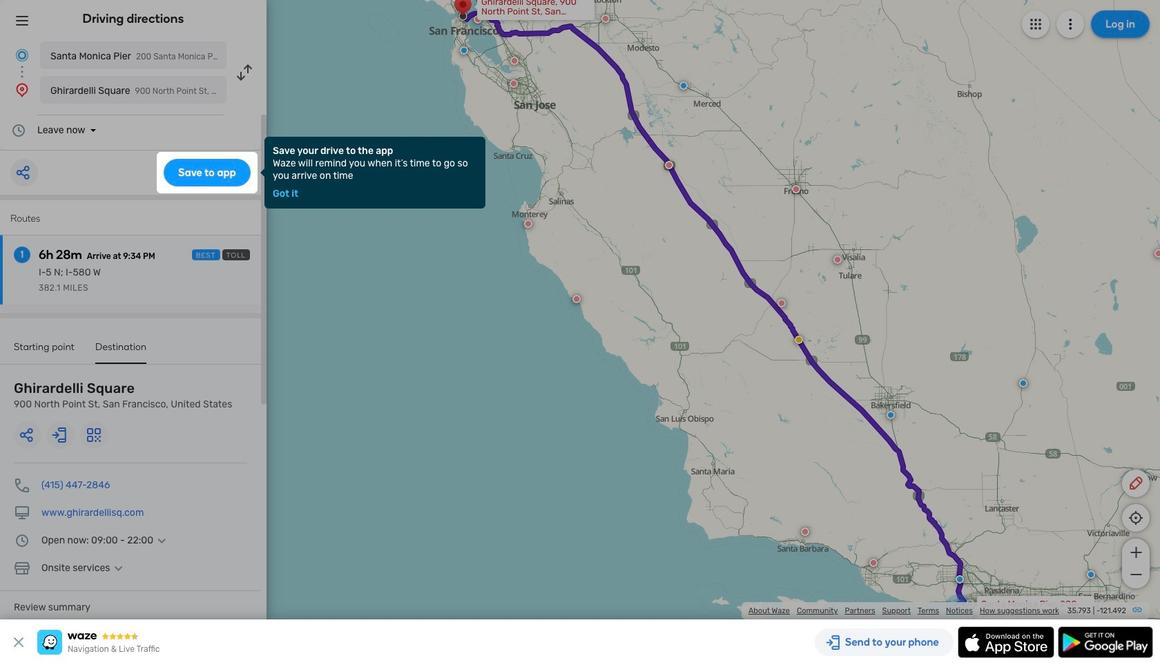 Task type: describe. For each thing, give the bounding box(es) containing it.
clock image
[[14, 532, 30, 549]]

location image
[[14, 81, 30, 98]]

call image
[[14, 477, 30, 494]]

zoom in image
[[1127, 544, 1145, 561]]

store image
[[14, 560, 30, 577]]

clock image
[[10, 122, 27, 139]]

chevron down image for clock image at the bottom left
[[153, 535, 170, 546]]

link image
[[1132, 604, 1143, 615]]

pencil image
[[1128, 475, 1144, 492]]



Task type: locate. For each thing, give the bounding box(es) containing it.
zoom out image
[[1127, 566, 1145, 583]]

x image
[[10, 634, 27, 651]]

1 vertical spatial chevron down image
[[110, 563, 127, 574]]

current location image
[[14, 47, 30, 64]]

1 horizontal spatial chevron down image
[[153, 535, 170, 546]]

chevron down image
[[153, 535, 170, 546], [110, 563, 127, 574]]

0 vertical spatial chevron down image
[[153, 535, 170, 546]]

chevron down image for store image
[[110, 563, 127, 574]]

0 horizontal spatial chevron down image
[[110, 563, 127, 574]]

computer image
[[14, 505, 30, 521]]



Task type: vqa. For each thing, say whether or not it's contained in the screenshot.
chevron down image to the right
yes



